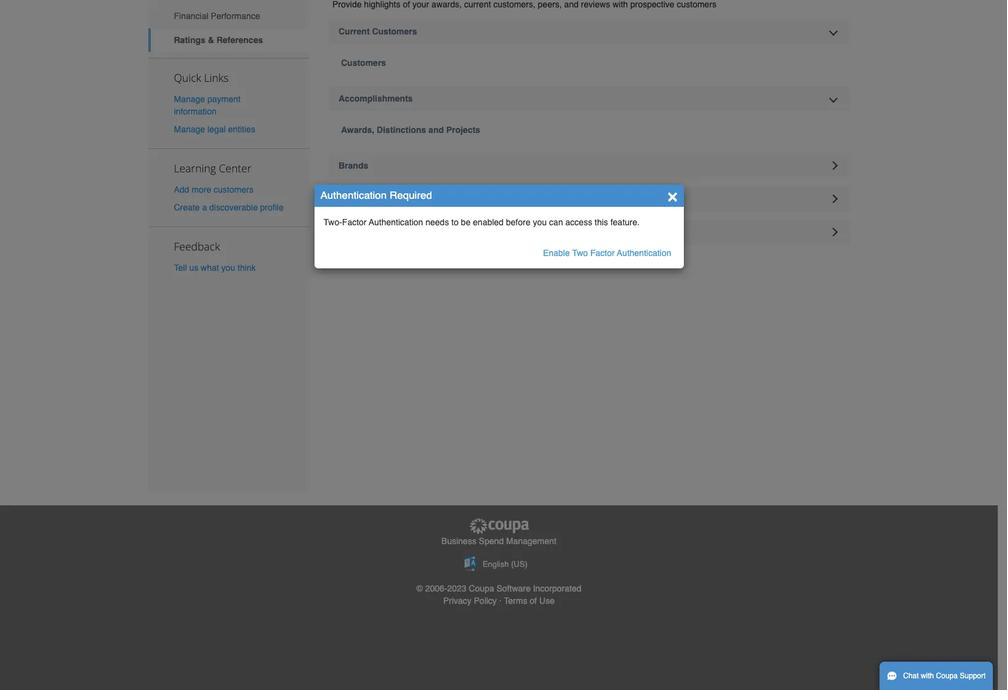 Task type: locate. For each thing, give the bounding box(es) containing it.
1 vertical spatial factor
[[590, 248, 615, 258]]

×
[[668, 185, 678, 205]]

1 vertical spatial you
[[221, 263, 235, 273]]

© 2006-2023 coupa software incorporated
[[417, 584, 582, 594]]

management
[[506, 537, 557, 546]]

financial
[[174, 11, 208, 21]]

1 vertical spatial manage
[[174, 124, 205, 134]]

factor right two
[[590, 248, 615, 258]]

coupa up "policy"
[[469, 584, 494, 594]]

authentication required
[[320, 189, 432, 201]]

0 vertical spatial customers
[[372, 26, 417, 36]]

1 horizontal spatial factor
[[590, 248, 615, 258]]

ratings & references link
[[148, 28, 310, 52]]

you right what
[[221, 263, 235, 273]]

1 vertical spatial heading
[[328, 187, 850, 211]]

factor down authentication required
[[342, 217, 367, 227]]

coupa right with
[[936, 672, 958, 680]]

authentication down required
[[369, 217, 423, 227]]

customers
[[372, 26, 417, 36], [341, 58, 386, 68]]

manage
[[174, 94, 205, 104], [174, 124, 205, 134]]

entities
[[228, 124, 255, 134]]

1 vertical spatial coupa
[[936, 672, 958, 680]]

factor
[[342, 217, 367, 227], [590, 248, 615, 258]]

0 vertical spatial manage
[[174, 94, 205, 104]]

and
[[429, 125, 444, 135]]

terms of use
[[504, 596, 555, 606]]

support
[[960, 672, 986, 680]]

2 vertical spatial authentication
[[617, 248, 671, 258]]

2 manage from the top
[[174, 124, 205, 134]]

what
[[201, 263, 219, 273]]

legal
[[207, 124, 226, 134]]

0 horizontal spatial factor
[[342, 217, 367, 227]]

authentication up two-
[[320, 189, 387, 201]]

policy
[[474, 596, 497, 606]]

you
[[533, 217, 547, 227], [221, 263, 235, 273]]

privacy
[[443, 596, 472, 606]]

quick links
[[174, 70, 229, 85]]

current customers
[[339, 26, 417, 36]]

chat with coupa support button
[[880, 662, 993, 690]]

authentication
[[320, 189, 387, 201], [369, 217, 423, 227], [617, 248, 671, 258]]

english
[[483, 560, 509, 569]]

references
[[217, 35, 263, 45]]

0 horizontal spatial you
[[221, 263, 235, 273]]

heading
[[328, 153, 850, 178], [328, 187, 850, 211], [328, 220, 850, 244]]

manage payment information link
[[174, 94, 241, 116]]

add more customers
[[174, 185, 253, 195]]

terms of use link
[[504, 596, 555, 606]]

current customers button
[[328, 19, 850, 44]]

you left can
[[533, 217, 547, 227]]

0 vertical spatial factor
[[342, 217, 367, 227]]

before
[[506, 217, 531, 227]]

accomplishments
[[339, 94, 413, 103]]

manage down information
[[174, 124, 205, 134]]

discoverable
[[209, 203, 258, 213]]

current customers heading
[[328, 19, 850, 44]]

customers right current
[[372, 26, 417, 36]]

customers down current
[[341, 58, 386, 68]]

this
[[595, 217, 608, 227]]

enable two factor authentication
[[543, 248, 671, 258]]

1 horizontal spatial you
[[533, 217, 547, 227]]

(us)
[[511, 560, 528, 569]]

business spend management
[[442, 537, 557, 546]]

2 heading from the top
[[328, 187, 850, 211]]

× button
[[668, 185, 678, 205]]

manage inside the manage payment information
[[174, 94, 205, 104]]

coupa
[[469, 584, 494, 594], [936, 672, 958, 680]]

tell us what you think
[[174, 263, 256, 273]]

ratings
[[174, 35, 206, 45]]

coupa supplier portal image
[[468, 518, 530, 535]]

authentication down feature.
[[617, 248, 671, 258]]

learning
[[174, 161, 216, 175]]

needs
[[426, 217, 449, 227]]

us
[[189, 263, 198, 273]]

chat
[[903, 672, 919, 680]]

2006-
[[425, 584, 447, 594]]

2 vertical spatial heading
[[328, 220, 850, 244]]

3 heading from the top
[[328, 220, 850, 244]]

0 horizontal spatial coupa
[[469, 584, 494, 594]]

1 heading from the top
[[328, 153, 850, 178]]

1 vertical spatial authentication
[[369, 217, 423, 227]]

1 manage from the top
[[174, 94, 205, 104]]

1 horizontal spatial coupa
[[936, 672, 958, 680]]

manage up information
[[174, 94, 205, 104]]

0 vertical spatial heading
[[328, 153, 850, 178]]

required
[[390, 189, 432, 201]]



Task type: describe. For each thing, give the bounding box(es) containing it.
1 vertical spatial customers
[[341, 58, 386, 68]]

manage for manage payment information
[[174, 94, 205, 104]]

quick
[[174, 70, 201, 85]]

2023
[[447, 584, 467, 594]]

0 vertical spatial you
[[533, 217, 547, 227]]

payment
[[207, 94, 241, 104]]

feature.
[[611, 217, 640, 227]]

awards,
[[341, 125, 375, 135]]

access
[[566, 217, 592, 227]]

0 vertical spatial coupa
[[469, 584, 494, 594]]

accomplishments heading
[[328, 86, 850, 111]]

terms
[[504, 596, 527, 606]]

of
[[530, 596, 537, 606]]

a
[[202, 203, 207, 213]]

create a discoverable profile
[[174, 203, 284, 213]]

projects
[[446, 125, 480, 135]]

add
[[174, 185, 189, 195]]

more
[[192, 185, 211, 195]]

enable
[[543, 248, 570, 258]]

software
[[497, 584, 531, 594]]

coupa inside button
[[936, 672, 958, 680]]

0 vertical spatial authentication
[[320, 189, 387, 201]]

privacy policy link
[[443, 596, 497, 606]]

ratings & references
[[174, 35, 263, 45]]

chat with coupa support
[[903, 672, 986, 680]]

two-factor authentication needs to be enabled before you can access this feature.
[[324, 217, 640, 227]]

add more customers link
[[174, 185, 253, 195]]

information
[[174, 106, 217, 116]]

two-
[[324, 217, 342, 227]]

business
[[442, 537, 477, 546]]

incorporated
[[533, 584, 582, 594]]

manage for manage legal entities
[[174, 124, 205, 134]]

enabled
[[473, 217, 504, 227]]

to
[[452, 217, 459, 227]]

manage payment information
[[174, 94, 241, 116]]

accomplishments button
[[328, 86, 850, 111]]

awards, distinctions and projects
[[341, 125, 480, 135]]

learning center
[[174, 161, 252, 175]]

privacy policy
[[443, 596, 497, 606]]

be
[[461, 217, 471, 227]]

financial performance link
[[148, 4, 310, 28]]

manage legal entities
[[174, 124, 255, 134]]

english (us)
[[483, 560, 528, 569]]

can
[[549, 217, 563, 227]]

financial performance
[[174, 11, 260, 21]]

two
[[572, 248, 588, 258]]

profile
[[260, 203, 284, 213]]

feedback
[[174, 239, 220, 254]]

links
[[204, 70, 229, 85]]

©
[[417, 584, 423, 594]]

tell
[[174, 263, 187, 273]]

current
[[339, 26, 370, 36]]

center
[[219, 161, 252, 175]]

customers inside dropdown button
[[372, 26, 417, 36]]

enable two factor authentication link
[[543, 248, 671, 258]]

&
[[208, 35, 214, 45]]

create
[[174, 203, 200, 213]]

tell us what you think button
[[174, 262, 256, 274]]

performance
[[211, 11, 260, 21]]

think
[[238, 263, 256, 273]]

spend
[[479, 537, 504, 546]]

you inside tell us what you think button
[[221, 263, 235, 273]]

with
[[921, 672, 934, 680]]

customers
[[214, 185, 253, 195]]

distinctions
[[377, 125, 426, 135]]

create a discoverable profile link
[[174, 203, 284, 213]]

use
[[539, 596, 555, 606]]

manage legal entities link
[[174, 124, 255, 134]]



Task type: vqa. For each thing, say whether or not it's contained in the screenshot.
left 'Coupa'
yes



